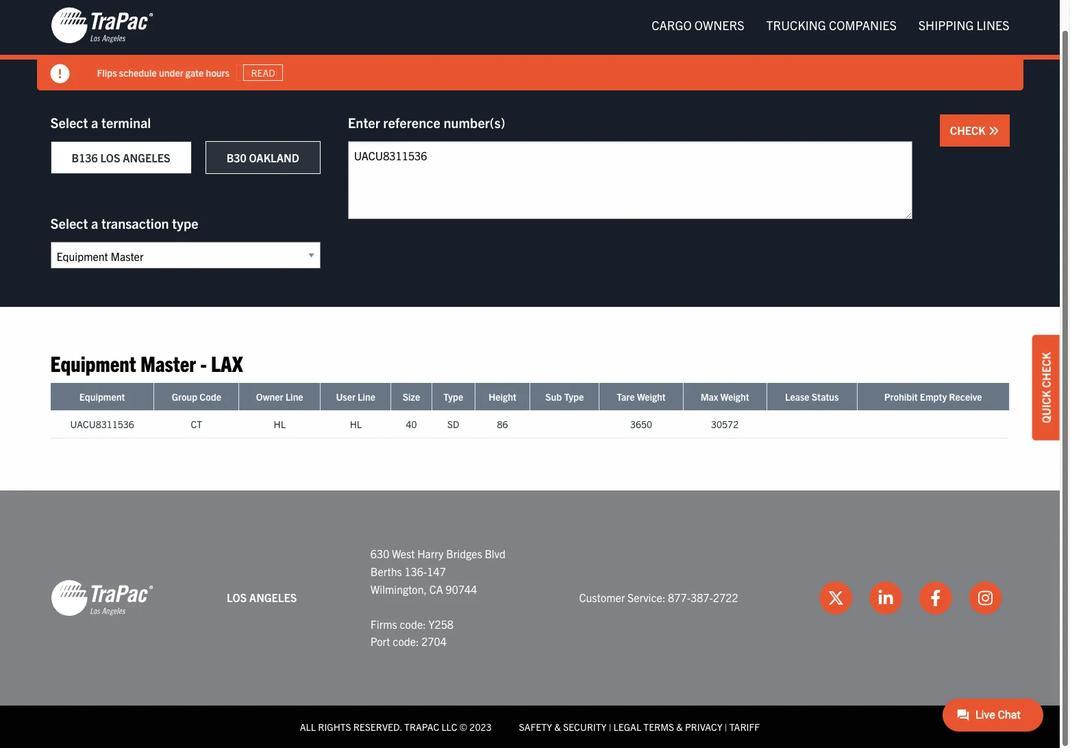 Task type: vqa. For each thing, say whether or not it's contained in the screenshot.
1st Read from right
yes



Task type: describe. For each thing, give the bounding box(es) containing it.
90744
[[446, 582, 477, 596]]

1 horizontal spatial &
[[555, 721, 561, 734]]

shipping
[[919, 17, 975, 33]]

sd
[[448, 418, 460, 431]]

user line
[[336, 391, 376, 403]]

safety & security link
[[519, 721, 607, 734]]

b136 los angeles
[[72, 151, 170, 165]]

number(s)
[[444, 114, 506, 131]]

status
[[812, 391, 839, 403]]

uacu8311536
[[70, 418, 134, 431]]

prohibit empty receive
[[885, 391, 983, 403]]

rights
[[318, 721, 351, 734]]

trapac.com
[[97, 66, 146, 79]]

lease
[[786, 391, 810, 403]]

equipment for equipment
[[79, 391, 125, 403]]

select a terminal
[[50, 114, 151, 131]]

customer service: 877-387-2722
[[580, 591, 739, 605]]

147
[[427, 565, 446, 579]]

schedule
[[119, 66, 157, 79]]

shipping lines
[[919, 17, 1010, 33]]

trapac.com lfd & demurrage
[[97, 66, 223, 79]]

firms code:  y258 port code:  2704
[[371, 618, 454, 649]]

2 los angeles image from the top
[[50, 579, 153, 618]]

west
[[392, 547, 415, 561]]

630
[[371, 547, 390, 561]]

1 horizontal spatial check
[[1040, 353, 1054, 388]]

berths
[[371, 565, 402, 579]]

read for trapac.com lfd & demurrage
[[245, 67, 269, 79]]

1 hl from the left
[[274, 418, 286, 431]]

1 los angeles image from the top
[[50, 6, 153, 45]]

bridges
[[446, 547, 483, 561]]

owner
[[256, 391, 283, 403]]

all
[[300, 721, 316, 734]]

630 west harry bridges blvd berths 136-147 wilmington, ca 90744
[[371, 547, 506, 596]]

line for user line
[[358, 391, 376, 403]]

transaction
[[101, 215, 169, 232]]

1 type from the left
[[444, 391, 464, 403]]

shipping lines link
[[908, 12, 1021, 39]]

under
[[159, 66, 183, 79]]

line for owner line
[[286, 391, 303, 403]]

equipment master - lax
[[50, 350, 243, 376]]

group
[[172, 391, 198, 403]]

owner line
[[256, 391, 303, 403]]

weight for tare weight
[[637, 391, 666, 403]]

read link for flips schedule under gate hours
[[243, 64, 283, 81]]

2704
[[422, 635, 447, 649]]

quick check
[[1040, 353, 1054, 424]]

legal
[[614, 721, 642, 734]]

harry
[[418, 547, 444, 561]]

& inside banner
[[168, 66, 174, 79]]

trucking
[[767, 17, 827, 33]]

customer
[[580, 591, 625, 605]]

2023
[[470, 721, 492, 734]]

wilmington,
[[371, 582, 427, 596]]

reference
[[383, 114, 441, 131]]

footer containing 630 west harry bridges blvd
[[0, 491, 1061, 749]]

enter
[[348, 114, 380, 131]]

3650
[[631, 418, 653, 431]]

2 type from the left
[[564, 391, 584, 403]]

30572
[[712, 418, 739, 431]]

oakland
[[249, 151, 299, 165]]

check button
[[941, 114, 1010, 147]]

owners
[[695, 17, 745, 33]]

cargo owners
[[652, 17, 745, 33]]

877-
[[668, 591, 691, 605]]

b136
[[72, 151, 98, 165]]

privacy
[[686, 721, 723, 734]]

terms
[[644, 721, 675, 734]]

banner containing cargo owners
[[0, 0, 1071, 90]]

solid image
[[989, 125, 1000, 136]]

trapac
[[405, 721, 440, 734]]

weight for max weight
[[721, 391, 750, 403]]

136-
[[405, 565, 427, 579]]

387-
[[691, 591, 714, 605]]

1 | from the left
[[609, 721, 612, 734]]

1 vertical spatial code:
[[393, 635, 419, 649]]

max weight
[[701, 391, 750, 403]]

security
[[563, 721, 607, 734]]

40
[[406, 418, 417, 431]]

check inside button
[[951, 123, 989, 137]]

ca
[[430, 582, 443, 596]]



Task type: locate. For each thing, give the bounding box(es) containing it.
trucking companies
[[767, 17, 897, 33]]

tare
[[617, 391, 635, 403]]

2 horizontal spatial &
[[677, 721, 683, 734]]

1 vertical spatial los
[[227, 591, 247, 605]]

line right owner
[[286, 391, 303, 403]]

user
[[336, 391, 356, 403]]

0 vertical spatial los
[[100, 151, 120, 165]]

size
[[403, 391, 420, 403]]

2 a from the top
[[91, 215, 98, 232]]

1 vertical spatial a
[[91, 215, 98, 232]]

2 read from the left
[[251, 67, 275, 79]]

| left tariff
[[725, 721, 728, 734]]

2 select from the top
[[50, 215, 88, 232]]

0 horizontal spatial &
[[168, 66, 174, 79]]

lease status
[[786, 391, 839, 403]]

&
[[168, 66, 174, 79], [555, 721, 561, 734], [677, 721, 683, 734]]

weight right max
[[721, 391, 750, 403]]

select
[[50, 114, 88, 131], [50, 215, 88, 232]]

select up the b136
[[50, 114, 88, 131]]

empty
[[921, 391, 948, 403]]

0 horizontal spatial check
[[951, 123, 989, 137]]

0 vertical spatial angeles
[[123, 151, 170, 165]]

a for transaction
[[91, 215, 98, 232]]

tariff link
[[730, 721, 760, 734]]

2 line from the left
[[358, 391, 376, 403]]

a for terminal
[[91, 114, 98, 131]]

lines
[[977, 17, 1010, 33]]

legal terms & privacy link
[[614, 721, 723, 734]]

1 vertical spatial select
[[50, 215, 88, 232]]

line
[[286, 391, 303, 403], [358, 391, 376, 403]]

lax
[[211, 350, 243, 376]]

0 vertical spatial check
[[951, 123, 989, 137]]

code: up 2704
[[400, 618, 426, 631]]

-
[[200, 350, 207, 376]]

1 vertical spatial angeles
[[249, 591, 297, 605]]

a
[[91, 114, 98, 131], [91, 215, 98, 232]]

1 horizontal spatial type
[[564, 391, 584, 403]]

firms
[[371, 618, 397, 631]]

flips schedule under gate hours
[[97, 66, 230, 79]]

hl down owner line
[[274, 418, 286, 431]]

select for select a terminal
[[50, 114, 88, 131]]

0 vertical spatial select
[[50, 114, 88, 131]]

1 horizontal spatial los
[[227, 591, 247, 605]]

safety & security | legal terms & privacy | tariff
[[519, 721, 760, 734]]

los
[[100, 151, 120, 165], [227, 591, 247, 605]]

select left transaction
[[50, 215, 88, 232]]

lfd
[[148, 66, 166, 79]]

sub
[[546, 391, 562, 403]]

0 horizontal spatial weight
[[637, 391, 666, 403]]

type
[[444, 391, 464, 403], [564, 391, 584, 403]]

1 read from the left
[[245, 67, 269, 79]]

2722
[[714, 591, 739, 605]]

receive
[[950, 391, 983, 403]]

0 horizontal spatial hl
[[274, 418, 286, 431]]

select a transaction type
[[50, 215, 199, 232]]

terminal
[[101, 114, 151, 131]]

& right the terms on the right
[[677, 721, 683, 734]]

max
[[701, 391, 719, 403]]

service:
[[628, 591, 666, 605]]

demurrage
[[177, 66, 223, 79]]

check
[[951, 123, 989, 137], [1040, 353, 1054, 388]]

1 horizontal spatial line
[[358, 391, 376, 403]]

a left terminal
[[91, 114, 98, 131]]

all rights reserved. trapac llc © 2023
[[300, 721, 492, 734]]

| left legal
[[609, 721, 612, 734]]

read link
[[237, 64, 277, 81], [243, 64, 283, 81]]

read link for trapac.com lfd & demurrage
[[237, 64, 277, 81]]

hours
[[206, 66, 230, 79]]

equipment
[[50, 350, 136, 376], [79, 391, 125, 403]]

1 a from the top
[[91, 114, 98, 131]]

0 vertical spatial code:
[[400, 618, 426, 631]]

Enter reference number(s) text field
[[348, 141, 913, 219]]

los angeles
[[227, 591, 297, 605]]

sub type
[[546, 391, 584, 403]]

code
[[200, 391, 221, 403]]

& right lfd
[[168, 66, 174, 79]]

ct
[[191, 418, 202, 431]]

0 vertical spatial a
[[91, 114, 98, 131]]

1 horizontal spatial weight
[[721, 391, 750, 403]]

prohibit
[[885, 391, 918, 403]]

cargo owners link
[[641, 12, 756, 39]]

solid image
[[50, 64, 70, 84]]

llc
[[442, 721, 458, 734]]

height
[[489, 391, 517, 403]]

86
[[497, 418, 508, 431]]

type right the sub
[[564, 391, 584, 403]]

group code
[[172, 391, 221, 403]]

1 horizontal spatial angeles
[[249, 591, 297, 605]]

0 horizontal spatial |
[[609, 721, 612, 734]]

los angeles image
[[50, 6, 153, 45], [50, 579, 153, 618]]

1 read link from the left
[[237, 64, 277, 81]]

1 vertical spatial check
[[1040, 353, 1054, 388]]

©
[[460, 721, 468, 734]]

blvd
[[485, 547, 506, 561]]

equipment for equipment master - lax
[[50, 350, 136, 376]]

0 horizontal spatial angeles
[[123, 151, 170, 165]]

2 | from the left
[[725, 721, 728, 734]]

2 hl from the left
[[350, 418, 362, 431]]

0 horizontal spatial los
[[100, 151, 120, 165]]

1 vertical spatial equipment
[[79, 391, 125, 403]]

1 line from the left
[[286, 391, 303, 403]]

weight right "tare"
[[637, 391, 666, 403]]

0 vertical spatial equipment
[[50, 350, 136, 376]]

line right user
[[358, 391, 376, 403]]

read
[[245, 67, 269, 79], [251, 67, 275, 79]]

port
[[371, 635, 390, 649]]

master
[[141, 350, 196, 376]]

tariff
[[730, 721, 760, 734]]

code: right the port
[[393, 635, 419, 649]]

cargo
[[652, 17, 692, 33]]

quick
[[1040, 391, 1054, 424]]

0 horizontal spatial line
[[286, 391, 303, 403]]

1 weight from the left
[[637, 391, 666, 403]]

footer
[[0, 491, 1061, 749]]

flips
[[97, 66, 117, 79]]

type up sd
[[444, 391, 464, 403]]

select for select a transaction type
[[50, 215, 88, 232]]

reserved.
[[354, 721, 402, 734]]

1 vertical spatial los angeles image
[[50, 579, 153, 618]]

1 horizontal spatial |
[[725, 721, 728, 734]]

hl down the user line
[[350, 418, 362, 431]]

b30
[[227, 151, 247, 165]]

1 horizontal spatial hl
[[350, 418, 362, 431]]

companies
[[829, 17, 897, 33]]

banner
[[0, 0, 1071, 90]]

read for flips schedule under gate hours
[[251, 67, 275, 79]]

& right safety
[[555, 721, 561, 734]]

2 weight from the left
[[721, 391, 750, 403]]

a left transaction
[[91, 215, 98, 232]]

menu bar
[[641, 12, 1021, 39]]

menu bar containing cargo owners
[[641, 12, 1021, 39]]

trucking companies link
[[756, 12, 908, 39]]

tare weight
[[617, 391, 666, 403]]

angeles
[[123, 151, 170, 165], [249, 591, 297, 605]]

code:
[[400, 618, 426, 631], [393, 635, 419, 649]]

0 horizontal spatial type
[[444, 391, 464, 403]]

2 read link from the left
[[243, 64, 283, 81]]

1 select from the top
[[50, 114, 88, 131]]

quick check link
[[1033, 335, 1061, 441]]

enter reference number(s)
[[348, 114, 506, 131]]

y258
[[429, 618, 454, 631]]

safety
[[519, 721, 553, 734]]

0 vertical spatial los angeles image
[[50, 6, 153, 45]]



